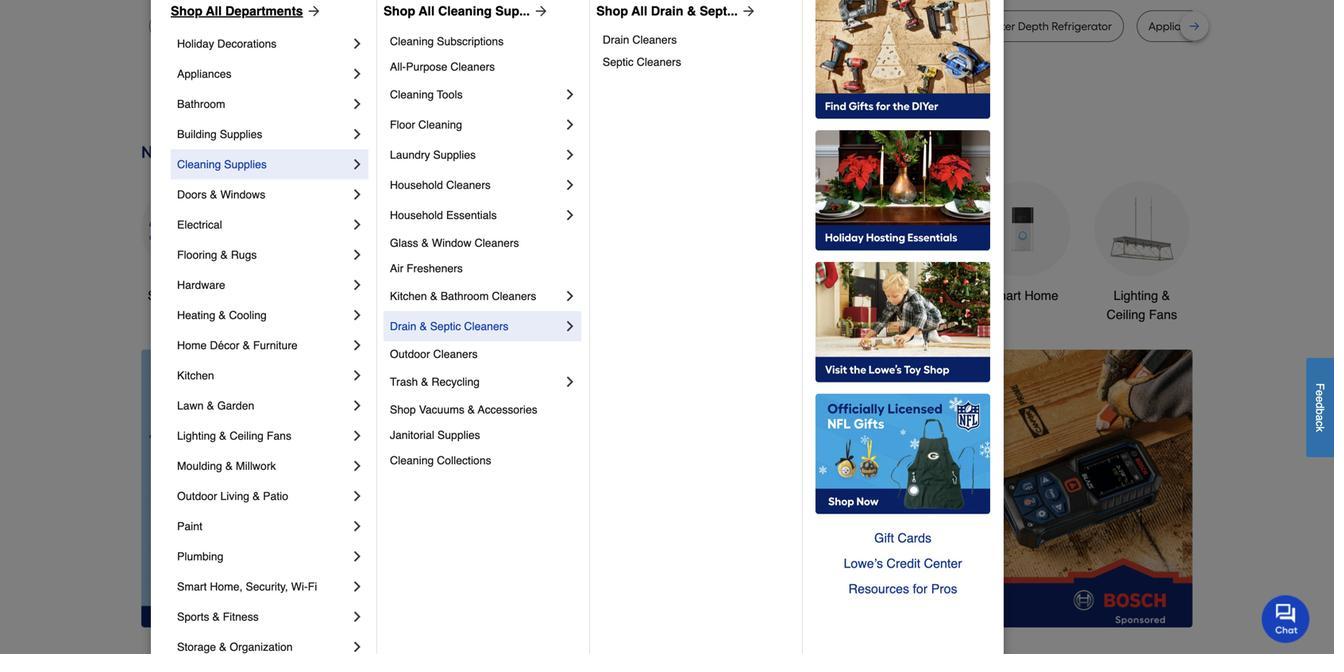 Task type: locate. For each thing, give the bounding box(es) containing it.
fans inside lighting & ceiling fans
[[1149, 307, 1177, 322]]

millwork
[[236, 460, 276, 473]]

kitchen up "lawn" on the bottom
[[177, 369, 214, 382]]

0 vertical spatial bathroom link
[[177, 89, 349, 119]]

lighting & ceiling fans
[[1107, 288, 1177, 322], [177, 430, 291, 442]]

0 horizontal spatial shop
[[171, 4, 203, 18]]

supplies up windows
[[224, 158, 267, 171]]

shop up janitorial
[[390, 403, 416, 416]]

0 vertical spatial fans
[[1149, 307, 1177, 322]]

1 horizontal spatial outdoor
[[390, 348, 430, 361]]

1 vertical spatial household
[[390, 209, 443, 222]]

kitchen for kitchen & bathroom cleaners
[[390, 290, 427, 303]]

ge for ge profile
[[794, 19, 809, 33]]

1 horizontal spatial fans
[[1149, 307, 1177, 322]]

lawn & garden link
[[177, 391, 349, 421]]

0 vertical spatial lighting & ceiling fans
[[1107, 288, 1177, 322]]

supplies up cleaning supplies
[[220, 128, 262, 141]]

cleaners up septic cleaners
[[632, 33, 677, 46]]

1 horizontal spatial decorations
[[513, 307, 580, 322]]

1 horizontal spatial refrigerator
[[585, 19, 645, 33]]

1 shop from the left
[[171, 4, 203, 18]]

septic down drain cleaners at top
[[603, 56, 634, 68]]

1 vertical spatial bathroom link
[[856, 181, 951, 305]]

french door refrigerator
[[521, 19, 645, 33]]

shop all deals link
[[141, 181, 237, 305]]

lighting inside lighting & ceiling fans
[[1114, 288, 1158, 303]]

household down laundry
[[390, 179, 443, 191]]

1 e from the top
[[1314, 390, 1327, 396]]

doors & windows link
[[177, 179, 349, 210]]

all-purpose cleaners
[[390, 60, 495, 73]]

floor cleaning
[[390, 118, 462, 131]]

0 horizontal spatial fans
[[267, 430, 291, 442]]

storage & organization link
[[177, 632, 349, 654]]

1 vertical spatial shop
[[390, 403, 416, 416]]

chevron right image for appliances
[[349, 66, 365, 82]]

tools
[[437, 88, 463, 101], [412, 288, 442, 303], [789, 288, 818, 303]]

1 horizontal spatial home
[[1025, 288, 1059, 303]]

tools down all-purpose cleaners
[[437, 88, 463, 101]]

1 horizontal spatial bathroom link
[[856, 181, 951, 305]]

kitchen down air
[[390, 290, 427, 303]]

kitchen inside kitchen & bathroom cleaners link
[[390, 290, 427, 303]]

e
[[1314, 390, 1327, 396], [1314, 396, 1327, 402]]

shop for shop all drain & sept...
[[596, 4, 628, 18]]

hardware link
[[177, 270, 349, 300]]

cleaning collections
[[390, 454, 491, 467]]

smart for smart home
[[987, 288, 1021, 303]]

0 vertical spatial drain
[[651, 4, 684, 18]]

household cleaners link
[[390, 170, 562, 200]]

supplies down shop vacuums & accessories
[[438, 429, 480, 442]]

cleaning for supplies
[[177, 158, 221, 171]]

1 horizontal spatial shop
[[384, 4, 415, 18]]

2 horizontal spatial outdoor
[[739, 288, 785, 303]]

drain for drain & septic cleaners
[[390, 320, 417, 333]]

2 vertical spatial outdoor
[[177, 490, 217, 503]]

drain up drain cleaners at top
[[651, 4, 684, 18]]

shop all cleaning sup... link
[[384, 2, 549, 21]]

1 vertical spatial outdoor
[[390, 348, 430, 361]]

officially licensed n f l gifts. shop now. image
[[816, 394, 990, 515]]

0 horizontal spatial drain
[[390, 320, 417, 333]]

e up d
[[1314, 390, 1327, 396]]

shop all cleaning sup...
[[384, 4, 530, 18]]

rugs
[[231, 249, 257, 261]]

1 ge from the left
[[373, 19, 388, 33]]

smart home link
[[975, 181, 1071, 305]]

decorations down "christmas"
[[513, 307, 580, 322]]

arrow right image
[[738, 3, 757, 19], [1164, 489, 1179, 505]]

1 vertical spatial decorations
[[513, 307, 580, 322]]

drain inside 'link'
[[390, 320, 417, 333]]

sept...
[[700, 4, 738, 18]]

0 vertical spatial home
[[1025, 288, 1059, 303]]

holiday hosting essentials. image
[[816, 130, 990, 251]]

1 horizontal spatial lighting & ceiling fans
[[1107, 288, 1177, 322]]

1 profile from the left
[[390, 19, 421, 33]]

chevron right image for hardware
[[349, 277, 365, 293]]

arrow right image for shop all departments
[[303, 3, 322, 19]]

smart home, security, wi-fi
[[177, 581, 317, 593]]

cleaning for subscriptions
[[390, 35, 434, 48]]

cleaning down all-
[[390, 88, 434, 101]]

advertisement region
[[423, 350, 1193, 631]]

tools inside outdoor tools & equipment
[[789, 288, 818, 303]]

find gifts for the diyer. image
[[816, 0, 990, 119]]

trash & recycling link
[[390, 367, 562, 397]]

drain inside "link"
[[603, 33, 629, 46]]

septic up outdoor cleaners
[[430, 320, 461, 333]]

cleaners up essentials
[[446, 179, 491, 191]]

0 horizontal spatial ceiling
[[230, 430, 264, 442]]

lowe's
[[844, 556, 883, 571]]

bathroom
[[177, 98, 225, 110], [876, 288, 931, 303], [441, 290, 489, 303]]

household for household cleaners
[[390, 179, 443, 191]]

decorations
[[217, 37, 277, 50], [513, 307, 580, 322]]

cleaning supplies link
[[177, 149, 349, 179]]

chevron right image for kitchen & bathroom cleaners
[[562, 288, 578, 304]]

outdoor living & patio
[[177, 490, 288, 503]]

equipment
[[754, 307, 815, 322]]

&
[[687, 4, 696, 18], [210, 188, 217, 201], [421, 237, 429, 249], [220, 249, 228, 261], [822, 288, 830, 303], [1162, 288, 1170, 303], [430, 290, 438, 303], [219, 309, 226, 322], [420, 320, 427, 333], [243, 339, 250, 352], [421, 376, 428, 388], [207, 399, 214, 412], [468, 403, 475, 416], [219, 430, 227, 442], [225, 460, 233, 473], [253, 490, 260, 503], [212, 611, 220, 623], [219, 641, 227, 654]]

cleaning down building at the top
[[177, 158, 221, 171]]

shop inside "link"
[[171, 4, 203, 18]]

electrical link
[[177, 210, 349, 240]]

refrigerator down shop all cleaning sup...
[[424, 19, 485, 33]]

decorations inside christmas decorations link
[[513, 307, 580, 322]]

2 shop from the left
[[384, 4, 415, 18]]

1 horizontal spatial drain
[[603, 33, 629, 46]]

3 refrigerator from the left
[[1052, 19, 1112, 33]]

0 horizontal spatial lighting & ceiling fans
[[177, 430, 291, 442]]

cleaning down the ge profile refrigerator
[[390, 35, 434, 48]]

1 horizontal spatial septic
[[603, 56, 634, 68]]

1 horizontal spatial arrow right image
[[1164, 489, 1179, 505]]

all
[[206, 4, 222, 18], [419, 4, 435, 18], [632, 4, 648, 18], [181, 288, 194, 303]]

vacuums
[[419, 403, 465, 416]]

0 horizontal spatial home
[[177, 339, 207, 352]]

glass & window cleaners
[[390, 237, 519, 249]]

2 ge from the left
[[794, 19, 809, 33]]

cleaning subscriptions link
[[390, 29, 578, 54]]

outdoor down moulding
[[177, 490, 217, 503]]

0 horizontal spatial outdoor
[[177, 490, 217, 503]]

chevron right image for smart home, security, wi-fi
[[349, 579, 365, 595]]

kitchen inside kitchen link
[[177, 369, 214, 382]]

chevron right image for cleaning supplies
[[349, 156, 365, 172]]

lowe's credit center link
[[816, 551, 990, 577]]

1 refrigerator from the left
[[424, 19, 485, 33]]

cleaners
[[632, 33, 677, 46], [637, 56, 681, 68], [451, 60, 495, 73], [446, 179, 491, 191], [475, 237, 519, 249], [492, 290, 536, 303], [464, 320, 509, 333], [433, 348, 478, 361]]

0 vertical spatial kitchen
[[390, 290, 427, 303]]

household inside "household essentials" link
[[390, 209, 443, 222]]

2 profile from the left
[[812, 19, 843, 33]]

0 horizontal spatial kitchen
[[177, 369, 214, 382]]

all up heating
[[181, 288, 194, 303]]

refrigerator right depth
[[1052, 19, 1112, 33]]

chevron right image for building supplies
[[349, 126, 365, 142]]

0 horizontal spatial arrow right image
[[303, 3, 322, 19]]

1 horizontal spatial shop
[[390, 403, 416, 416]]

cleaning up subscriptions
[[438, 4, 492, 18]]

2 horizontal spatial refrigerator
[[1052, 19, 1112, 33]]

0 horizontal spatial ge
[[373, 19, 388, 33]]

chevron right image for electrical
[[349, 217, 365, 233]]

security,
[[246, 581, 288, 593]]

storage
[[177, 641, 216, 654]]

departments
[[225, 4, 303, 18]]

building
[[177, 128, 217, 141]]

1 arrow right image from the left
[[303, 3, 322, 19]]

household
[[390, 179, 443, 191], [390, 209, 443, 222]]

shop up french door refrigerator
[[596, 4, 628, 18]]

chat invite button image
[[1262, 595, 1310, 643]]

refrigerator for french door refrigerator
[[585, 19, 645, 33]]

refrigerator for ge profile refrigerator
[[424, 19, 485, 33]]

cleaners inside 'link'
[[464, 320, 509, 333]]

0 vertical spatial household
[[390, 179, 443, 191]]

2 household from the top
[[390, 209, 443, 222]]

shop
[[171, 4, 203, 18], [384, 4, 415, 18], [596, 4, 628, 18]]

0 horizontal spatial arrow right image
[[738, 3, 757, 19]]

chevron right image for sports & fitness
[[349, 609, 365, 625]]

all up holiday decorations
[[206, 4, 222, 18]]

1 horizontal spatial ge
[[794, 19, 809, 33]]

0 horizontal spatial profile
[[390, 19, 421, 33]]

0 horizontal spatial bathroom link
[[177, 89, 349, 119]]

ceiling inside lighting & ceiling fans
[[1107, 307, 1146, 322]]

plumbing
[[177, 550, 223, 563]]

0 vertical spatial arrow right image
[[738, 3, 757, 19]]

plumbing link
[[177, 542, 349, 572]]

decorations for christmas
[[513, 307, 580, 322]]

arrow right image up holiday decorations link
[[303, 3, 322, 19]]

christmas
[[518, 288, 575, 303]]

0 horizontal spatial decorations
[[217, 37, 277, 50]]

1 horizontal spatial smart
[[987, 288, 1021, 303]]

arrow right image
[[303, 3, 322, 19], [530, 3, 549, 19]]

cleaners up outdoor cleaners link
[[464, 320, 509, 333]]

outdoor up equipment
[[739, 288, 785, 303]]

0 vertical spatial shop
[[148, 288, 177, 303]]

2 arrow right image from the left
[[530, 3, 549, 19]]

smart for smart home, security, wi-fi
[[177, 581, 207, 593]]

& inside outdoor tools & equipment
[[822, 288, 830, 303]]

f
[[1314, 383, 1327, 390]]

1 horizontal spatial bathroom
[[441, 290, 489, 303]]

supplies for cleaning supplies
[[224, 158, 267, 171]]

2 horizontal spatial drain
[[651, 4, 684, 18]]

all up the ge profile refrigerator
[[419, 4, 435, 18]]

supplies up household cleaners
[[433, 149, 476, 161]]

visit the lowe's toy shop. image
[[816, 262, 990, 383]]

all inside "link"
[[206, 4, 222, 18]]

c
[[1314, 421, 1327, 427]]

home décor & furniture link
[[177, 330, 349, 361]]

0 horizontal spatial smart
[[177, 581, 207, 593]]

drain for drain cleaners
[[603, 33, 629, 46]]

shop up the ge profile refrigerator
[[384, 4, 415, 18]]

0 vertical spatial outdoor
[[739, 288, 785, 303]]

sports
[[177, 611, 209, 623]]

cleaning down janitorial
[[390, 454, 434, 467]]

chevron right image for home décor & furniture
[[349, 338, 365, 353]]

household inside household cleaners link
[[390, 179, 443, 191]]

k
[[1314, 427, 1327, 432]]

0 horizontal spatial lighting & ceiling fans link
[[177, 421, 349, 451]]

0 vertical spatial decorations
[[217, 37, 277, 50]]

0 horizontal spatial shop
[[148, 288, 177, 303]]

chevron right image for floor cleaning
[[562, 117, 578, 133]]

d
[[1314, 402, 1327, 409]]

0 horizontal spatial refrigerator
[[424, 19, 485, 33]]

0 horizontal spatial septic
[[430, 320, 461, 333]]

1 horizontal spatial profile
[[812, 19, 843, 33]]

2 horizontal spatial shop
[[596, 4, 628, 18]]

chevron right image for flooring & rugs
[[349, 247, 365, 263]]

0 horizontal spatial bathroom
[[177, 98, 225, 110]]

shop up holiday
[[171, 4, 203, 18]]

1 horizontal spatial ceiling
[[1107, 307, 1146, 322]]

1 vertical spatial smart
[[177, 581, 207, 593]]

chevron right image for storage & organization
[[349, 639, 365, 654]]

cleaning tools
[[390, 88, 463, 101]]

fitness
[[223, 611, 259, 623]]

chevron right image for lighting & ceiling fans
[[349, 428, 365, 444]]

household up glass
[[390, 209, 443, 222]]

1 vertical spatial lighting & ceiling fans
[[177, 430, 291, 442]]

for
[[913, 582, 928, 596]]

scroll to item #2 element
[[765, 597, 807, 607]]

chevron right image for moulding & millwork
[[349, 458, 365, 474]]

septic cleaners link
[[603, 51, 791, 73]]

chevron right image for paint
[[349, 519, 365, 535]]

2 vertical spatial drain
[[390, 320, 417, 333]]

chevron right image for laundry supplies
[[562, 147, 578, 163]]

ge profile refrigerator
[[373, 19, 485, 33]]

1 vertical spatial drain
[[603, 33, 629, 46]]

kitchen for kitchen
[[177, 369, 214, 382]]

2 refrigerator from the left
[[585, 19, 645, 33]]

kitchen link
[[177, 361, 349, 391]]

refrigerator for counter depth refrigerator
[[1052, 19, 1112, 33]]

ge
[[373, 19, 388, 33], [794, 19, 809, 33]]

tools up equipment
[[789, 288, 818, 303]]

1 horizontal spatial kitchen
[[390, 290, 427, 303]]

outdoor up trash
[[390, 348, 430, 361]]

3 shop from the left
[[596, 4, 628, 18]]

trash
[[390, 376, 418, 388]]

home,
[[210, 581, 243, 593]]

outdoor inside outdoor tools & equipment
[[739, 288, 785, 303]]

1 household from the top
[[390, 179, 443, 191]]

cleaning up laundry supplies
[[418, 118, 462, 131]]

shop up heating
[[148, 288, 177, 303]]

building supplies
[[177, 128, 262, 141]]

1 horizontal spatial lighting
[[1114, 288, 1158, 303]]

chevron right image for trash & recycling
[[562, 374, 578, 390]]

decorations inside holiday decorations link
[[217, 37, 277, 50]]

chevron right image
[[349, 36, 365, 52], [349, 66, 365, 82], [562, 87, 578, 102], [562, 117, 578, 133], [349, 126, 365, 142], [349, 187, 365, 203], [562, 207, 578, 223], [349, 247, 365, 263], [562, 288, 578, 304], [349, 307, 365, 323], [562, 318, 578, 334], [349, 338, 365, 353], [349, 368, 365, 384], [349, 458, 365, 474], [349, 549, 365, 565], [349, 579, 365, 595], [349, 609, 365, 625], [349, 639, 365, 654]]

all up drain cleaners at top
[[632, 4, 648, 18]]

doors & windows
[[177, 188, 265, 201]]

refrigerator up drain cleaners at top
[[585, 19, 645, 33]]

1 vertical spatial septic
[[430, 320, 461, 333]]

fans
[[1149, 307, 1177, 322], [267, 430, 291, 442]]

0 vertical spatial ceiling
[[1107, 307, 1146, 322]]

arrow right image inside shop all cleaning sup... link
[[530, 3, 549, 19]]

0 vertical spatial smart
[[987, 288, 1021, 303]]

outdoor tools & equipment
[[739, 288, 830, 322]]

0 vertical spatial lighting & ceiling fans link
[[1094, 181, 1190, 324]]

drain up outdoor cleaners
[[390, 320, 417, 333]]

1 vertical spatial kitchen
[[177, 369, 214, 382]]

drain up septic cleaners
[[603, 33, 629, 46]]

1 horizontal spatial arrow right image
[[530, 3, 549, 19]]

living
[[220, 490, 249, 503]]

heating & cooling link
[[177, 300, 349, 330]]

shop vacuums & accessories link
[[390, 397, 578, 423]]

e up b
[[1314, 396, 1327, 402]]

arrow right image up french
[[530, 3, 549, 19]]

building supplies link
[[177, 119, 349, 149]]

outdoor cleaners
[[390, 348, 478, 361]]

all for drain
[[632, 4, 648, 18]]

0 vertical spatial lighting
[[1114, 288, 1158, 303]]

profile for ge profile
[[812, 19, 843, 33]]

appliance package
[[1149, 19, 1247, 33]]

1 vertical spatial fans
[[267, 430, 291, 442]]

0 horizontal spatial lighting
[[177, 430, 216, 442]]

septic cleaners
[[603, 56, 681, 68]]

decorations down shop all departments "link"
[[217, 37, 277, 50]]

chevron right image for household essentials
[[562, 207, 578, 223]]

chevron right image
[[349, 96, 365, 112], [562, 147, 578, 163], [349, 156, 365, 172], [562, 177, 578, 193], [349, 217, 365, 233], [349, 277, 365, 293], [562, 374, 578, 390], [349, 398, 365, 414], [349, 428, 365, 444], [349, 488, 365, 504], [349, 519, 365, 535]]

sports & fitness
[[177, 611, 259, 623]]

arrow right image inside shop all departments "link"
[[303, 3, 322, 19]]



Task type: describe. For each thing, give the bounding box(es) containing it.
chevron right image for outdoor living & patio
[[349, 488, 365, 504]]

smart home, security, wi-fi link
[[177, 572, 349, 602]]

flooring & rugs link
[[177, 240, 349, 270]]

center
[[924, 556, 962, 571]]

ge profile
[[794, 19, 843, 33]]

air fresheners
[[390, 262, 463, 275]]

all for deals
[[181, 288, 194, 303]]

dishwasher
[[879, 19, 938, 33]]

chevron right image for household cleaners
[[562, 177, 578, 193]]

sports & fitness link
[[177, 602, 349, 632]]

resources
[[849, 582, 909, 596]]

1 horizontal spatial lighting & ceiling fans link
[[1094, 181, 1190, 324]]

window
[[432, 237, 472, 249]]

package
[[1203, 19, 1247, 33]]

lawn & garden
[[177, 399, 254, 412]]

garden
[[217, 399, 254, 412]]

cleaners up air fresheners 'link'
[[475, 237, 519, 249]]

deals
[[198, 288, 230, 303]]

glass
[[390, 237, 418, 249]]

chevron right image for plumbing
[[349, 549, 365, 565]]

heating
[[177, 309, 215, 322]]

shop these last-minute gifts. $99 or less. quantities are limited and won't last. image
[[141, 350, 398, 628]]

floor
[[390, 118, 415, 131]]

patio
[[263, 490, 288, 503]]

glass & window cleaners link
[[390, 230, 578, 256]]

1 vertical spatial lighting
[[177, 430, 216, 442]]

tools for outdoor tools & equipment
[[789, 288, 818, 303]]

depth
[[1018, 19, 1049, 33]]

fresheners
[[407, 262, 463, 275]]

0 vertical spatial septic
[[603, 56, 634, 68]]

fi
[[308, 581, 317, 593]]

ge for ge profile refrigerator
[[373, 19, 388, 33]]

moulding
[[177, 460, 222, 473]]

décor
[[210, 339, 240, 352]]

household essentials link
[[390, 200, 562, 230]]

hardware
[[177, 279, 225, 291]]

floor cleaning link
[[390, 110, 562, 140]]

air fresheners link
[[390, 256, 578, 281]]

tools down air fresheners
[[412, 288, 442, 303]]

b
[[1314, 409, 1327, 415]]

arrow right image for shop all cleaning sup...
[[530, 3, 549, 19]]

windows
[[220, 188, 265, 201]]

counter depth refrigerator
[[974, 19, 1112, 33]]

kitchen & bathroom cleaners link
[[390, 281, 562, 311]]

appliances
[[177, 68, 232, 80]]

cleaners up recycling
[[433, 348, 478, 361]]

cleaning for tools
[[390, 88, 434, 101]]

household cleaners
[[390, 179, 491, 191]]

supplies for building supplies
[[220, 128, 262, 141]]

new deals every day during 25 days of deals image
[[141, 139, 1193, 166]]

all for cleaning
[[419, 4, 435, 18]]

home décor & furniture
[[177, 339, 298, 352]]

chevron right image for heating & cooling
[[349, 307, 365, 323]]

purpose
[[406, 60, 447, 73]]

cards
[[898, 531, 932, 546]]

outdoor for outdoor cleaners
[[390, 348, 430, 361]]

household for household essentials
[[390, 209, 443, 222]]

organization
[[230, 641, 293, 654]]

a
[[1314, 415, 1327, 421]]

appliances link
[[177, 59, 349, 89]]

decorations for holiday
[[217, 37, 277, 50]]

septic inside 'link'
[[430, 320, 461, 333]]

1 vertical spatial lighting & ceiling fans link
[[177, 421, 349, 451]]

drain & septic cleaners
[[390, 320, 509, 333]]

chevron right image for lawn & garden
[[349, 398, 365, 414]]

1 vertical spatial home
[[177, 339, 207, 352]]

shop all drain & sept...
[[596, 4, 738, 18]]

& inside 'link'
[[420, 320, 427, 333]]

chevron right image for kitchen
[[349, 368, 365, 384]]

christmas decorations
[[513, 288, 580, 322]]

2 horizontal spatial bathroom
[[876, 288, 931, 303]]

all for departments
[[206, 4, 222, 18]]

outdoor for outdoor living & patio
[[177, 490, 217, 503]]

christmas decorations link
[[499, 181, 594, 324]]

credit
[[887, 556, 921, 571]]

pros
[[931, 582, 957, 596]]

outdoor living & patio link
[[177, 481, 349, 511]]

cleaners inside "link"
[[632, 33, 677, 46]]

arrow right image inside shop all drain & sept... link
[[738, 3, 757, 19]]

janitorial
[[390, 429, 434, 442]]

tools for cleaning tools
[[437, 88, 463, 101]]

recycling
[[432, 376, 480, 388]]

outdoor tools & equipment link
[[737, 181, 832, 324]]

moulding & millwork link
[[177, 451, 349, 481]]

smart home
[[987, 288, 1059, 303]]

chevron right image for bathroom
[[349, 96, 365, 112]]

shop all departments link
[[171, 2, 322, 21]]

shop for shop vacuums & accessories
[[390, 403, 416, 416]]

paint
[[177, 520, 202, 533]]

kitchen & bathroom cleaners
[[390, 290, 536, 303]]

subscriptions
[[437, 35, 504, 48]]

janitorial supplies link
[[390, 423, 578, 448]]

drain & septic cleaners link
[[390, 311, 562, 342]]

shop for shop all cleaning sup...
[[384, 4, 415, 18]]

profile for ge profile refrigerator
[[390, 19, 421, 33]]

cleaners down air fresheners 'link'
[[492, 290, 536, 303]]

furniture
[[253, 339, 298, 352]]

chevron right image for holiday decorations
[[349, 36, 365, 52]]

1 vertical spatial arrow right image
[[1164, 489, 1179, 505]]

1 vertical spatial ceiling
[[230, 430, 264, 442]]

cleaning for collections
[[390, 454, 434, 467]]

chevron right image for cleaning tools
[[562, 87, 578, 102]]

chevron right image for drain & septic cleaners
[[562, 318, 578, 334]]

french
[[521, 19, 555, 33]]

trash & recycling
[[390, 376, 480, 388]]

air
[[390, 262, 404, 275]]

cleaners down drain cleaners at top
[[637, 56, 681, 68]]

cleaning subscriptions
[[390, 35, 504, 48]]

wi-
[[291, 581, 308, 593]]

shop all deals
[[148, 288, 230, 303]]

supplies for laundry supplies
[[433, 149, 476, 161]]

2 e from the top
[[1314, 396, 1327, 402]]

gift cards link
[[816, 526, 990, 551]]

cooling
[[229, 309, 267, 322]]

supplies for janitorial supplies
[[438, 429, 480, 442]]

appliance
[[1149, 19, 1200, 33]]

outdoor for outdoor tools & equipment
[[739, 288, 785, 303]]

shop for shop all departments
[[171, 4, 203, 18]]

janitorial supplies
[[390, 429, 480, 442]]

& inside "link"
[[219, 641, 227, 654]]

household essentials
[[390, 209, 497, 222]]

gift
[[874, 531, 894, 546]]

& inside lighting & ceiling fans
[[1162, 288, 1170, 303]]

shop for shop all deals
[[148, 288, 177, 303]]

lowe's wishes you and your family a happy hanukkah. image
[[141, 83, 1193, 123]]

chevron right image for doors & windows
[[349, 187, 365, 203]]

accessories
[[478, 403, 537, 416]]

cleaners down subscriptions
[[451, 60, 495, 73]]

all-
[[390, 60, 406, 73]]

flooring & rugs
[[177, 249, 257, 261]]

shop all drain & sept... link
[[596, 2, 757, 21]]

storage & organization
[[177, 641, 293, 654]]



Task type: vqa. For each thing, say whether or not it's contained in the screenshot.
Flooring & Rugs
yes



